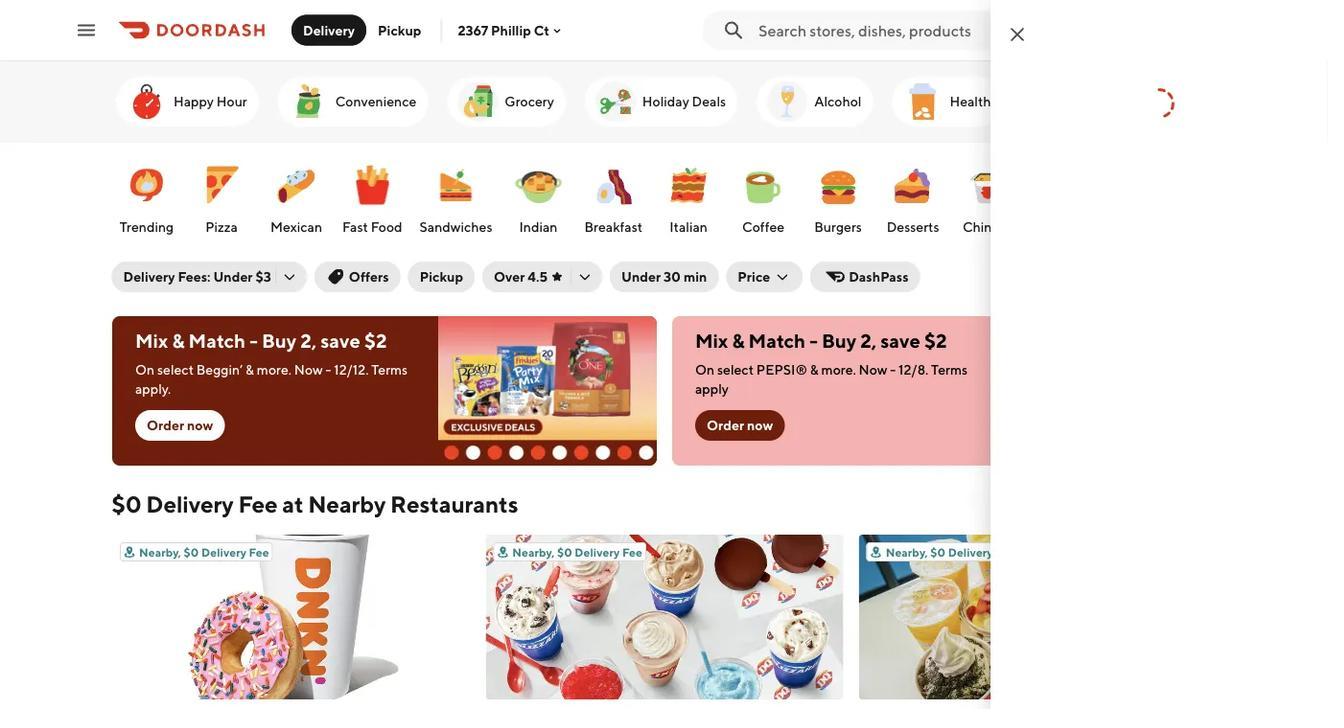 Task type: locate. For each thing, give the bounding box(es) containing it.
- left the 12/8.
[[890, 362, 896, 378]]

2,
[[300, 330, 316, 352], [860, 330, 876, 352]]

match up pepsi® at the bottom of page
[[748, 330, 805, 352]]

1 order from the left
[[146, 418, 184, 434]]

1 horizontal spatial more.
[[821, 362, 856, 378]]

fee
[[238, 491, 278, 518], [248, 546, 269, 559], [622, 546, 642, 559], [995, 546, 1016, 559]]

now down pepsi® at the bottom of page
[[747, 418, 773, 434]]

under left 30
[[622, 269, 661, 285]]

0 vertical spatial pickup
[[378, 22, 421, 38]]

mix
[[135, 330, 168, 352], [695, 330, 728, 352]]

1 match from the left
[[188, 330, 245, 352]]

save inside mix & match - buy 2, save $2 on select pepsi® & more. now - 12/8. terms apply
[[880, 330, 920, 352]]

0 horizontal spatial terms
[[371, 362, 407, 378]]

more. for mix & match - buy 2, save $2 on select pepsi® & more. now - 12/8. terms apply
[[821, 362, 856, 378]]

0 horizontal spatial order now button
[[135, 411, 224, 441]]

2 buy from the left
[[821, 330, 856, 352]]

trending
[[119, 219, 173, 235]]

terms right the 12/8.
[[931, 362, 967, 378]]

save for mix & match - buy 2, save $2 on select pepsi® & more. now - 12/8. terms apply
[[880, 330, 920, 352]]

select
[[157, 362, 193, 378], [717, 362, 753, 378]]

- down $3 at the top
[[249, 330, 257, 352]]

terms right 12/12. at the left of the page
[[371, 362, 407, 378]]

more. right beggin'
[[256, 362, 291, 378]]

1 horizontal spatial now
[[747, 418, 773, 434]]

2 on from the left
[[695, 362, 714, 378]]

convenience image
[[285, 79, 331, 125]]

0 horizontal spatial order now
[[146, 418, 213, 434]]

1 order now button from the left
[[135, 411, 224, 441]]

terms for mix & match - buy 2, save $2 on select beggin' & more. now - 12/12. terms apply.
[[371, 362, 407, 378]]

close image
[[1006, 23, 1029, 46]]

order down apply.
[[146, 418, 184, 434]]

$2
[[364, 330, 387, 352], [924, 330, 947, 352]]

terms
[[371, 362, 407, 378], [931, 362, 967, 378]]

2 now from the left
[[858, 362, 887, 378]]

match inside the mix & match - buy 2, save $2 on select beggin' & more. now - 12/12. terms apply.
[[188, 330, 245, 352]]

now inside mix & match - buy 2, save $2 on select pepsi® & more. now - 12/8. terms apply
[[858, 362, 887, 378]]

select for mix & match - buy 2, save $2 on select pepsi® & more. now - 12/8. terms apply
[[717, 362, 753, 378]]

$2 up the 12/8.
[[924, 330, 947, 352]]

$2 inside mix & match - buy 2, save $2 on select pepsi® & more. now - 12/8. terms apply
[[924, 330, 947, 352]]

match up beggin'
[[188, 330, 245, 352]]

convenience
[[335, 94, 416, 109]]

1 horizontal spatial order
[[706, 418, 744, 434]]

on up apply
[[695, 362, 714, 378]]

holiday
[[642, 94, 689, 109]]

fast
[[342, 219, 368, 235]]

1 horizontal spatial save
[[880, 330, 920, 352]]

coffee
[[742, 219, 784, 235]]

at
[[282, 491, 304, 518]]

select for mix & match - buy 2, save $2 on select beggin' & more. now - 12/12. terms apply.
[[157, 362, 193, 378]]

1 now from the left
[[186, 418, 213, 434]]

now
[[186, 418, 213, 434], [747, 418, 773, 434]]

more. right pepsi® at the bottom of page
[[821, 362, 856, 378]]

2 $2 from the left
[[924, 330, 947, 352]]

now left the 12/8.
[[858, 362, 887, 378]]

1 save from the left
[[320, 330, 360, 352]]

mix up apply
[[695, 330, 728, 352]]

on for mix & match - buy 2, save $2 on select pepsi® & more. now - 12/8. terms apply
[[695, 362, 714, 378]]

beggin'
[[196, 362, 242, 378]]

select inside mix & match - buy 2, save $2 on select pepsi® & more. now - 12/8. terms apply
[[717, 362, 753, 378]]

& down price
[[732, 330, 744, 352]]

1 horizontal spatial nearby,
[[512, 546, 554, 559]]

mix inside the mix & match - buy 2, save $2 on select beggin' & more. now - 12/12. terms apply.
[[135, 330, 168, 352]]

1 horizontal spatial select
[[717, 362, 753, 378]]

nearby
[[308, 491, 386, 518]]

2, down offers button
[[300, 330, 316, 352]]

0 horizontal spatial save
[[320, 330, 360, 352]]

2, inside the mix & match - buy 2, save $2 on select beggin' & more. now - 12/12. terms apply.
[[300, 330, 316, 352]]

1 horizontal spatial nearby, $0 delivery fee
[[512, 546, 642, 559]]

2, inside mix & match - buy 2, save $2 on select pepsi® & more. now - 12/8. terms apply
[[860, 330, 876, 352]]

$2 for mix & match - buy 2, save $2 on select beggin' & more. now - 12/12. terms apply.
[[364, 330, 387, 352]]

on inside the mix & match - buy 2, save $2 on select beggin' & more. now - 12/12. terms apply.
[[135, 362, 154, 378]]

pickup button
[[366, 15, 433, 46], [408, 262, 475, 293]]

delivery
[[303, 22, 355, 38], [123, 269, 175, 285], [146, 491, 234, 518], [201, 546, 246, 559], [574, 546, 619, 559], [948, 546, 993, 559]]

buy inside mix & match - buy 2, save $2 on select pepsi® & more. now - 12/8. terms apply
[[821, 330, 856, 352]]

0 horizontal spatial $2
[[364, 330, 387, 352]]

now for mix & match - buy 2, save $2 on select pepsi® & more. now - 12/8. terms apply
[[858, 362, 887, 378]]

2 horizontal spatial nearby,
[[885, 546, 928, 559]]

1 select from the left
[[157, 362, 193, 378]]

0 horizontal spatial buy
[[261, 330, 296, 352]]

1 vertical spatial pickup button
[[408, 262, 475, 293]]

order for mix & match - buy 2, save $2 on select beggin' & more. now - 12/12. terms apply.
[[146, 418, 184, 434]]

more. inside the mix & match - buy 2, save $2 on select beggin' & more. now - 12/12. terms apply.
[[256, 362, 291, 378]]

happy hour image
[[123, 79, 169, 125]]

mexican
[[270, 219, 322, 235]]

on for mix & match - buy 2, save $2 on select beggin' & more. now - 12/12. terms apply.
[[135, 362, 154, 378]]

1 horizontal spatial mix
[[695, 330, 728, 352]]

0 horizontal spatial now
[[294, 362, 322, 378]]

retail image
[[1145, 79, 1191, 125]]

0 horizontal spatial under
[[213, 269, 253, 285]]

0 horizontal spatial nearby, $0 delivery fee
[[139, 546, 269, 559]]

2, down dashpass 'button'
[[860, 330, 876, 352]]

$0
[[112, 491, 142, 518], [183, 546, 199, 559], [557, 546, 572, 559], [930, 546, 945, 559]]

1 $2 from the left
[[364, 330, 387, 352]]

1 horizontal spatial order now button
[[695, 411, 784, 441]]

1 buy from the left
[[261, 330, 296, 352]]

2 2, from the left
[[860, 330, 876, 352]]

2 match from the left
[[748, 330, 805, 352]]

mix for mix & match - buy 2, save $2 on select beggin' & more. now - 12/12. terms apply.
[[135, 330, 168, 352]]

order
[[146, 418, 184, 434], [706, 418, 744, 434]]

buy down dashpass 'button'
[[821, 330, 856, 352]]

0 horizontal spatial match
[[188, 330, 245, 352]]

nearby, $0 delivery fee
[[139, 546, 269, 559], [512, 546, 642, 559], [885, 546, 1016, 559]]

under left $3 at the top
[[213, 269, 253, 285]]

buy down $3 at the top
[[261, 330, 296, 352]]

2 under from the left
[[622, 269, 661, 285]]

&
[[172, 330, 184, 352], [732, 330, 744, 352], [245, 362, 254, 378], [810, 362, 818, 378]]

food
[[370, 219, 402, 235]]

order now button
[[135, 411, 224, 441], [695, 411, 784, 441]]

under
[[213, 269, 253, 285], [622, 269, 661, 285]]

0 horizontal spatial order
[[146, 418, 184, 434]]

breakfast
[[584, 219, 642, 235]]

on up apply.
[[135, 362, 154, 378]]

2 order now button from the left
[[695, 411, 784, 441]]

1 horizontal spatial buy
[[821, 330, 856, 352]]

0 horizontal spatial on
[[135, 362, 154, 378]]

2 now from the left
[[747, 418, 773, 434]]

2 terms from the left
[[931, 362, 967, 378]]

on inside mix & match - buy 2, save $2 on select pepsi® & more. now - 12/8. terms apply
[[695, 362, 714, 378]]

indian
[[519, 219, 557, 235]]

1 nearby, $0 delivery fee from the left
[[139, 546, 269, 559]]

now inside the mix & match - buy 2, save $2 on select beggin' & more. now - 12/12. terms apply.
[[294, 362, 322, 378]]

save inside the mix & match - buy 2, save $2 on select beggin' & more. now - 12/12. terms apply.
[[320, 330, 360, 352]]

1 horizontal spatial terms
[[931, 362, 967, 378]]

& right pepsi® at the bottom of page
[[810, 362, 818, 378]]

mix up apply.
[[135, 330, 168, 352]]

alcohol link
[[756, 77, 873, 127]]

fast food
[[342, 219, 402, 235]]

pickup
[[378, 22, 421, 38], [420, 269, 463, 285]]

buy inside the mix & match - buy 2, save $2 on select beggin' & more. now - 12/12. terms apply.
[[261, 330, 296, 352]]

more.
[[256, 362, 291, 378], [821, 362, 856, 378]]

1 horizontal spatial on
[[695, 362, 714, 378]]

1 horizontal spatial $2
[[924, 330, 947, 352]]

select inside the mix & match - buy 2, save $2 on select beggin' & more. now - 12/12. terms apply.
[[157, 362, 193, 378]]

1 horizontal spatial under
[[622, 269, 661, 285]]

save up the 12/8.
[[880, 330, 920, 352]]

2 order now from the left
[[706, 418, 773, 434]]

mix & match - buy 2, save $2 on select beggin' & more. now - 12/12. terms apply.
[[135, 330, 407, 397]]

0 horizontal spatial mix
[[135, 330, 168, 352]]

0 horizontal spatial nearby,
[[139, 546, 181, 559]]

1 more. from the left
[[256, 362, 291, 378]]

2 more. from the left
[[821, 362, 856, 378]]

more. inside mix & match - buy 2, save $2 on select pepsi® & more. now - 12/8. terms apply
[[821, 362, 856, 378]]

save
[[320, 330, 360, 352], [880, 330, 920, 352]]

convenience link
[[277, 77, 428, 127]]

order now button down apply.
[[135, 411, 224, 441]]

match
[[188, 330, 245, 352], [748, 330, 805, 352]]

terms inside mix & match - buy 2, save $2 on select pepsi® & more. now - 12/8. terms apply
[[931, 362, 967, 378]]

now for mix & match - buy 2, save $2 on select pepsi® & more. now - 12/8. terms apply
[[747, 418, 773, 434]]

0 horizontal spatial select
[[157, 362, 193, 378]]

1 horizontal spatial 2,
[[860, 330, 876, 352]]

hour
[[216, 94, 247, 109]]

30
[[664, 269, 681, 285]]

pickup right the delivery button
[[378, 22, 421, 38]]

match inside mix & match - buy 2, save $2 on select pepsi® & more. now - 12/8. terms apply
[[748, 330, 805, 352]]

under inside button
[[622, 269, 661, 285]]

now down beggin'
[[186, 418, 213, 434]]

1 terms from the left
[[371, 362, 407, 378]]

$2 inside the mix & match - buy 2, save $2 on select beggin' & more. now - 12/12. terms apply.
[[364, 330, 387, 352]]

order now for mix & match - buy 2, save $2 on select beggin' & more. now - 12/12. terms apply.
[[146, 418, 213, 434]]

mix & match - buy 2, save $2 on select pepsi® & more. now - 12/8. terms apply
[[695, 330, 967, 397]]

2 select from the left
[[717, 362, 753, 378]]

buy
[[261, 330, 296, 352], [821, 330, 856, 352]]

2 order from the left
[[706, 418, 744, 434]]

1 horizontal spatial order now
[[706, 418, 773, 434]]

pizza
[[205, 219, 237, 235]]

1 now from the left
[[294, 362, 322, 378]]

1 horizontal spatial now
[[858, 362, 887, 378]]

1 on from the left
[[135, 362, 154, 378]]

1 order now from the left
[[146, 418, 213, 434]]

2 save from the left
[[880, 330, 920, 352]]

1 2, from the left
[[300, 330, 316, 352]]

pickup down sandwiches
[[420, 269, 463, 285]]

now left 12/12. at the left of the page
[[294, 362, 322, 378]]

2 mix from the left
[[695, 330, 728, 352]]

select up apply.
[[157, 362, 193, 378]]

pickup button left 2367
[[366, 15, 433, 46]]

trending link
[[114, 153, 179, 241]]

select up apply
[[717, 362, 753, 378]]

0 horizontal spatial 2,
[[300, 330, 316, 352]]

nearby,
[[139, 546, 181, 559], [512, 546, 554, 559], [885, 546, 928, 559]]

order now button down apply
[[695, 411, 784, 441]]

save up 12/12. at the left of the page
[[320, 330, 360, 352]]

order down apply
[[706, 418, 744, 434]]

burgers
[[814, 219, 862, 235]]

1 nearby, from the left
[[139, 546, 181, 559]]

terms inside the mix & match - buy 2, save $2 on select beggin' & more. now - 12/12. terms apply.
[[371, 362, 407, 378]]

price button
[[726, 262, 803, 293]]

order now down apply
[[706, 418, 773, 434]]

delivery fees: under $3
[[123, 269, 271, 285]]

mix inside mix & match - buy 2, save $2 on select pepsi® & more. now - 12/8. terms apply
[[695, 330, 728, 352]]

1 vertical spatial pickup
[[420, 269, 463, 285]]

now
[[294, 362, 322, 378], [858, 362, 887, 378]]

italian
[[669, 219, 707, 235]]

$2 up 12/12. at the left of the page
[[364, 330, 387, 352]]

0 horizontal spatial now
[[186, 418, 213, 434]]

0 horizontal spatial more.
[[256, 362, 291, 378]]

terms for mix & match - buy 2, save $2 on select pepsi® & more. now - 12/8. terms apply
[[931, 362, 967, 378]]

& right beggin'
[[245, 362, 254, 378]]

order now
[[146, 418, 213, 434], [706, 418, 773, 434]]

2 horizontal spatial nearby, $0 delivery fee
[[885, 546, 1016, 559]]

pickup button down sandwiches
[[408, 262, 475, 293]]

grocery image
[[454, 79, 500, 125]]

2 nearby, from the left
[[512, 546, 554, 559]]

-
[[249, 330, 257, 352], [809, 330, 817, 352], [325, 362, 331, 378], [890, 362, 896, 378]]

mix for mix & match - buy 2, save $2 on select pepsi® & more. now - 12/8. terms apply
[[695, 330, 728, 352]]

on
[[135, 362, 154, 378], [695, 362, 714, 378]]

1 horizontal spatial match
[[748, 330, 805, 352]]

2 nearby, $0 delivery fee from the left
[[512, 546, 642, 559]]

order now down apply.
[[146, 418, 213, 434]]

buy for mix & match - buy 2, save $2 on select beggin' & more. now - 12/12. terms apply.
[[261, 330, 296, 352]]

1 mix from the left
[[135, 330, 168, 352]]



Task type: vqa. For each thing, say whether or not it's contained in the screenshot.
2nd Order now "button" from the right
yes



Task type: describe. For each thing, give the bounding box(es) containing it.
$2 for mix & match - buy 2, save $2 on select pepsi® & more. now - 12/8. terms apply
[[924, 330, 947, 352]]

phillip
[[491, 22, 531, 38]]

sandwiches
[[419, 219, 492, 235]]

pepsi®
[[756, 362, 807, 378]]

health image
[[900, 79, 946, 125]]

3 nearby, from the left
[[885, 546, 928, 559]]

holiday deals link
[[584, 77, 737, 127]]

deals
[[692, 94, 726, 109]]

offers
[[349, 269, 389, 285]]

under 30 min button
[[610, 262, 719, 293]]

3 nearby, $0 delivery fee from the left
[[885, 546, 1016, 559]]

$0 inside $0 delivery fee at nearby restaurants link
[[112, 491, 142, 518]]

more. for mix & match - buy 2, save $2 on select beggin' & more. now - 12/12. terms apply.
[[256, 362, 291, 378]]

over
[[494, 269, 525, 285]]

over 4.5
[[494, 269, 548, 285]]

restaurants
[[390, 491, 518, 518]]

order for mix & match - buy 2, save $2 on select pepsi® & more. now - 12/8. terms apply
[[706, 418, 744, 434]]

offers button
[[314, 262, 401, 293]]

now for mix & match - buy 2, save $2 on select beggin' & more. now - 12/12. terms apply.
[[294, 362, 322, 378]]

fees:
[[178, 269, 211, 285]]

order now button for mix & match - buy 2, save $2 on select pepsi® & more. now - 12/8. terms apply
[[695, 411, 784, 441]]

buy for mix & match - buy 2, save $2 on select pepsi® & more. now - 12/8. terms apply
[[821, 330, 856, 352]]

health
[[950, 94, 991, 109]]

happy hour
[[173, 94, 247, 109]]

match for mix & match - buy 2, save $2 on select beggin' & more. now - 12/12. terms apply.
[[188, 330, 245, 352]]

order now for mix & match - buy 2, save $2 on select pepsi® & more. now - 12/8. terms apply
[[706, 418, 773, 434]]

alcohol image
[[764, 79, 810, 125]]

match for mix & match - buy 2, save $2 on select pepsi® & more. now - 12/8. terms apply
[[748, 330, 805, 352]]

$0 delivery fee at nearby restaurants link
[[112, 489, 518, 520]]

12/8.
[[898, 362, 928, 378]]

pickup for bottom pickup "button"
[[420, 269, 463, 285]]

12/12.
[[334, 362, 368, 378]]

dashpass
[[849, 269, 909, 285]]

holiday deals image
[[592, 79, 638, 125]]

pickup for the top pickup "button"
[[378, 22, 421, 38]]

over 4.5 button
[[482, 262, 602, 293]]

4.5
[[528, 269, 548, 285]]

happy
[[173, 94, 213, 109]]

desserts
[[886, 219, 939, 235]]

grocery
[[504, 94, 554, 109]]

apply
[[695, 381, 728, 397]]

alcohol
[[814, 94, 861, 109]]

price
[[738, 269, 770, 285]]

dashpass button
[[811, 262, 920, 293]]

2367 phillip ct button
[[458, 22, 565, 38]]

0 vertical spatial pickup button
[[366, 15, 433, 46]]

save for mix & match - buy 2, save $2 on select beggin' & more. now - 12/12. terms apply.
[[320, 330, 360, 352]]

$3
[[256, 269, 271, 285]]

- left 12/12. at the left of the page
[[325, 362, 331, 378]]

health link
[[892, 77, 1002, 127]]

now for mix & match - buy 2, save $2 on select beggin' & more. now - 12/12. terms apply.
[[186, 418, 213, 434]]

1 under from the left
[[213, 269, 253, 285]]

delivery button
[[292, 15, 366, 46]]

under 30 min
[[622, 269, 707, 285]]

min
[[684, 269, 707, 285]]

2, for mix & match - buy 2, save $2 on select beggin' & more. now - 12/12. terms apply.
[[300, 330, 316, 352]]

holiday deals
[[642, 94, 726, 109]]

2367
[[458, 22, 488, 38]]

- down dashpass 'button'
[[809, 330, 817, 352]]

delivery inside button
[[303, 22, 355, 38]]

happy hour link
[[116, 77, 258, 127]]

open menu image
[[75, 19, 98, 42]]

ct
[[534, 22, 550, 38]]

$0 delivery fee at nearby restaurants
[[112, 491, 518, 518]]

order now button for mix & match - buy 2, save $2 on select beggin' & more. now - 12/12. terms apply.
[[135, 411, 224, 441]]

apply.
[[135, 381, 171, 397]]

grocery link
[[447, 77, 565, 127]]

& down fees:
[[172, 330, 184, 352]]

2, for mix & match - buy 2, save $2 on select pepsi® & more. now - 12/8. terms apply
[[860, 330, 876, 352]]

chinese
[[962, 219, 1013, 235]]

2367 phillip ct
[[458, 22, 550, 38]]



